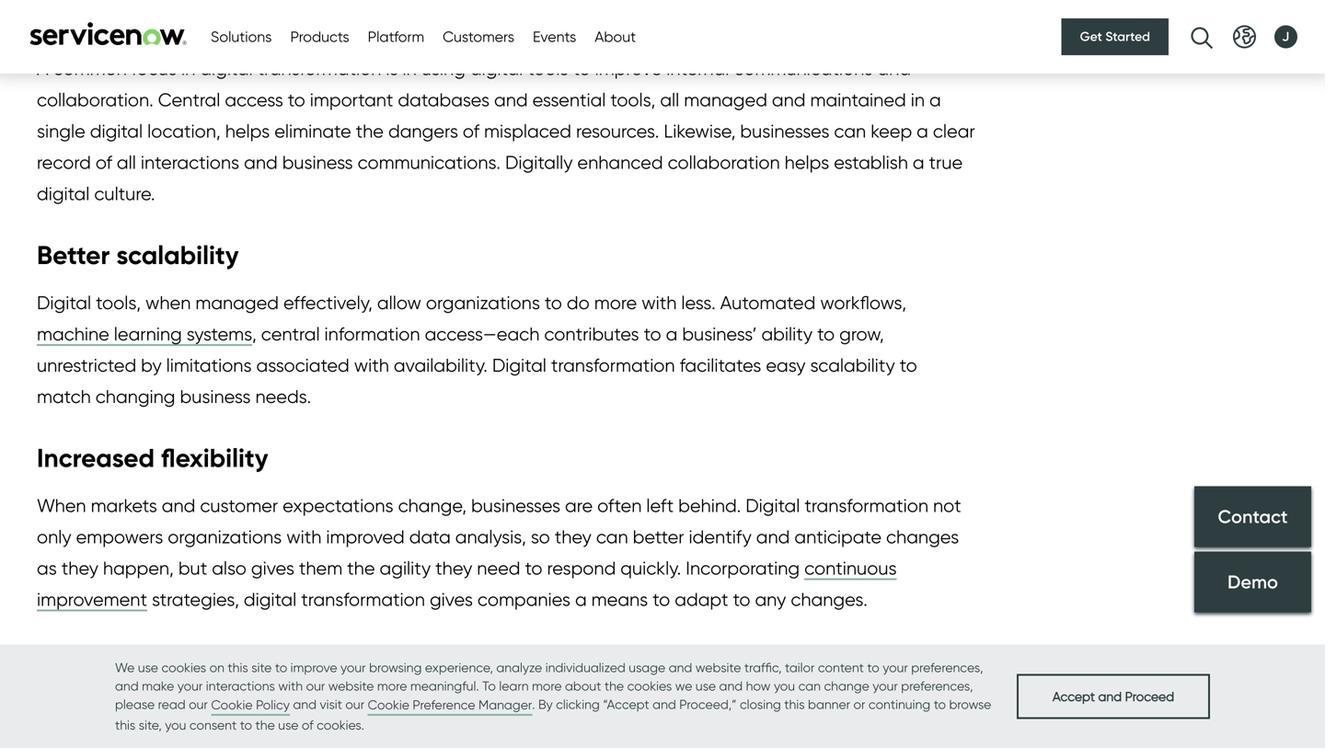 Task type: describe. For each thing, give the bounding box(es) containing it.
about
[[565, 678, 601, 694]]

1 horizontal spatial more
[[532, 678, 562, 694]]

adapt
[[675, 588, 728, 610]]

manager
[[478, 697, 532, 713]]

proceed
[[1125, 688, 1174, 704]]

technology
[[183, 697, 278, 719]]

to down "meaningful."
[[451, 697, 469, 719]]

proceed,"
[[679, 697, 737, 712]]

digital down also at the bottom left
[[244, 588, 297, 610]]

allow inside the digital tools, when managed effectively, allow organizations to do more with less. automated workflows, machine learning systems
[[377, 292, 421, 314]]

optimal
[[37, 5, 134, 37]]

easy
[[766, 354, 806, 376]]

productivity
[[162, 644, 307, 677]]

can inside at its most basic, technology exists to allow users to do more. digital-transformation technologies are no different; with the right digital tools—such as automation, and machine learning—businesses can significantl
[[811, 729, 843, 748]]

our inside cookie policy and visit our cookie preference manager
[[345, 697, 364, 712]]

more inside the digital tools, when managed effectively, allow organizations to do more with less. automated workflows, machine learning systems
[[594, 292, 637, 314]]

to left any
[[733, 588, 750, 610]]

when
[[37, 494, 86, 517]]

.
[[532, 697, 535, 712]]

communications.
[[358, 151, 501, 174]]

record
[[37, 151, 91, 174]]

improve inside a common focus in digital transformation is in using digital tools to improve internal communications and collaboration. central access to important databases and essential tools, all managed and maintained in a single digital location, helps eliminate the dangers of misplaced resources. likewise, businesses can keep a clear record of all interactions and business communications. digitally enhanced collaboration helps establish a true digital culture.
[[595, 58, 662, 80]]

banner
[[808, 697, 850, 712]]

agility
[[380, 557, 431, 579]]

with inside we use cookies on this site to improve your browsing experience, analyze individualized usage and website traffic, tailor content to your preferences, and make your interactions with our website more meaningful. to learn more about the cookies we use and how you can change your preferences, please read our
[[278, 678, 303, 694]]

to right site
[[275, 660, 287, 675]]

to up tools—such
[[333, 697, 351, 719]]

to inside when markets and customer expectations change, businesses are often left behind. digital transformation not only empowers organizations with improved data analysis, so they can better identify and anticipate changes as they happen, but also gives them the agility they need to respond quickly. incorporating
[[525, 557, 542, 579]]

with inside at its most basic, technology exists to allow users to do more. digital-transformation technologies are no different; with the right digital tools—such as automation, and machine learning—businesses can significantl
[[117, 729, 152, 748]]

policy
[[256, 697, 290, 713]]

or
[[853, 697, 865, 712]]

learn
[[499, 678, 529, 694]]

individualized
[[545, 660, 625, 675]]

them
[[299, 557, 342, 579]]

usage
[[629, 660, 665, 675]]

managed inside a common focus in digital transformation is in using digital tools to improve internal communications and collaboration. central access to important databases and essential tools, all managed and maintained in a single digital location, helps eliminate the dangers of misplaced resources. likewise, businesses can keep a clear record of all interactions and business communications. digitally enhanced collaboration helps establish a true digital culture.
[[684, 89, 767, 111]]

a inside , central information access—each contributes to a business' ability to grow, unrestricted by limitations associated with availability. digital transformation facilitates easy scalability to match changing business needs.
[[666, 323, 678, 345]]

establish
[[834, 151, 908, 174]]

0 horizontal spatial our
[[189, 697, 208, 712]]

2 horizontal spatial in
[[911, 89, 925, 111]]

contributes
[[544, 323, 639, 345]]

1 horizontal spatial cookies
[[627, 678, 672, 694]]

respond
[[547, 557, 616, 579]]

true
[[929, 151, 963, 174]]

cookies.
[[317, 717, 364, 733]]

scalability inside , central information access—each contributes to a business' ability to grow, unrestricted by limitations associated with availability. digital transformation facilitates easy scalability to match changing business needs.
[[810, 354, 895, 376]]

0 horizontal spatial they
[[61, 557, 98, 579]]

basic,
[[129, 697, 178, 719]]

to down quickly.
[[653, 588, 670, 610]]

transformation inside a common focus in digital transformation is in using digital tools to improve internal communications and collaboration. central access to important databases and essential tools, all managed and maintained in a single digital location, helps eliminate the dangers of misplaced resources. likewise, businesses can keep a clear record of all interactions and business communications. digitally enhanced collaboration helps establish a true digital culture.
[[257, 58, 381, 80]]

systems
[[187, 323, 252, 345]]

as inside at its most basic, technology exists to allow users to do more. digital-transformation technologies are no different; with the right digital tools—such as automation, and machine learning—businesses can significantl
[[387, 729, 407, 748]]

transformation inside at its most basic, technology exists to allow users to do more. digital-transformation technologies are no different; with the right digital tools—such as automation, and machine learning—businesses can significantl
[[616, 697, 739, 719]]

often
[[597, 494, 642, 517]]

0 vertical spatial use
[[138, 660, 158, 675]]

important
[[310, 89, 393, 111]]

solutions button
[[211, 26, 272, 48]]

enhanced productivity
[[37, 644, 313, 677]]

technologies
[[744, 697, 852, 719]]

platform
[[368, 28, 424, 46]]

a down the respond
[[575, 588, 587, 610]]

digital down collaboration.
[[90, 120, 143, 142]]

customers
[[443, 28, 514, 46]]

by
[[538, 697, 553, 712]]

users
[[404, 697, 447, 719]]

meaningful.
[[410, 678, 479, 694]]

focus
[[131, 58, 177, 80]]

to left grow,
[[817, 323, 835, 345]]

0 horizontal spatial website
[[328, 678, 374, 694]]

products button
[[290, 26, 349, 48]]

collaboration.
[[37, 89, 153, 111]]

a common focus in digital transformation is in using digital tools to improve internal communications and collaboration. central access to important databases and essential tools, all managed and maintained in a single digital location, helps eliminate the dangers of misplaced resources. likewise, businesses can keep a clear record of all interactions and business communications. digitally enhanced collaboration helps establish a true digital culture.
[[37, 58, 975, 205]]

1 horizontal spatial all
[[660, 89, 679, 111]]

, central information access—each contributes to a business' ability to grow, unrestricted by limitations associated with availability. digital transformation facilitates easy scalability to match changing business needs.
[[37, 323, 917, 408]]

quickly.
[[620, 557, 681, 579]]

better
[[37, 239, 110, 272]]

interactions inside a common focus in digital transformation is in using digital tools to improve internal communications and collaboration. central access to important databases and essential tools, all managed and maintained in a single digital location, helps eliminate the dangers of misplaced resources. likewise, businesses can keep a clear record of all interactions and business communications. digitally enhanced collaboration helps establish a true digital culture.
[[141, 151, 239, 174]]

digital tools, when managed effectively, allow organizations to do more with less. automated workflows, machine learning systems
[[37, 292, 906, 345]]

digital down record
[[37, 183, 90, 205]]

machine inside the digital tools, when managed effectively, allow organizations to do more with less. automated workflows, machine learning systems
[[37, 323, 109, 345]]

0 horizontal spatial helps
[[225, 120, 270, 142]]

closing
[[740, 697, 781, 712]]

digital inside , central information access—each contributes to a business' ability to grow, unrestricted by limitations associated with availability. digital transformation facilitates easy scalability to match changing business needs.
[[492, 354, 546, 376]]

continuous
[[804, 557, 897, 579]]

can inside a common focus in digital transformation is in using digital tools to improve internal communications and collaboration. central access to important databases and essential tools, all managed and maintained in a single digital location, helps eliminate the dangers of misplaced resources. likewise, businesses can keep a clear record of all interactions and business communications. digitally enhanced collaboration helps establish a true digital culture.
[[834, 120, 866, 142]]

resources.
[[576, 120, 659, 142]]

communications
[[734, 58, 873, 80]]

accept and proceed
[[1053, 688, 1174, 704]]

do inside the digital tools, when managed effectively, allow organizations to do more with less. automated workflows, machine learning systems
[[567, 292, 590, 314]]

0 horizontal spatial more
[[377, 678, 407, 694]]

analysis,
[[455, 526, 526, 548]]

as inside when markets and customer expectations change, businesses are often left behind. digital transformation not only empowers organizations with improved data analysis, so they can better identify and anticipate changes as they happen, but also gives them the agility they need to respond quickly. incorporating
[[37, 557, 57, 579]]

1 cookie from the left
[[211, 697, 253, 713]]

change,
[[398, 494, 467, 517]]

and inside at its most basic, technology exists to allow users to do more. digital-transformation technologies are no different; with the right digital tools—such as automation, and machine learning—businesses can significantl
[[520, 729, 553, 748]]

businesses inside when markets and customer expectations change, businesses are often left behind. digital transformation not only empowers organizations with improved data analysis, so they can better identify and anticipate changes as they happen, but also gives them the agility they need to respond quickly. incorporating
[[471, 494, 560, 517]]

single
[[37, 120, 85, 142]]

needs.
[[255, 386, 311, 408]]

browse
[[949, 697, 991, 712]]

you inside . by clicking "accept and proceed," closing this banner or continuing to browse this site, you consent to the use of cookies.
[[165, 717, 186, 733]]

0 horizontal spatial this
[[115, 717, 136, 733]]

digital inside at its most basic, technology exists to allow users to do more. digital-transformation technologies are no different; with the right digital tools—such as automation, and machine learning—businesses can significantl
[[232, 729, 285, 748]]

servicenow image
[[28, 22, 189, 46]]

essential
[[532, 89, 606, 111]]

visit
[[320, 697, 342, 712]]

culture.
[[94, 183, 155, 205]]

businesses inside a common focus in digital transformation is in using digital tools to improve internal communications and collaboration. central access to important databases and essential tools, all managed and maintained in a single digital location, helps eliminate the dangers of misplaced resources. likewise, businesses can keep a clear record of all interactions and business communications. digitally enhanced collaboration helps establish a true digital culture.
[[740, 120, 829, 142]]

read
[[158, 697, 186, 712]]

digitally
[[505, 151, 573, 174]]

get
[[1080, 29, 1102, 45]]

cookie policy link
[[211, 696, 290, 716]]

"accept
[[603, 697, 649, 712]]

1 vertical spatial of
[[96, 151, 112, 174]]

with inside the digital tools, when managed effectively, allow organizations to do more with less. automated workflows, machine learning systems
[[642, 292, 677, 314]]

digital inside when markets and customer expectations change, businesses are often left behind. digital transformation not only empowers organizations with improved data analysis, so they can better identify and anticipate changes as they happen, but also gives them the agility they need to respond quickly. incorporating
[[746, 494, 800, 517]]

0 vertical spatial preferences,
[[911, 660, 983, 675]]

databases
[[398, 89, 490, 111]]

1 horizontal spatial gives
[[430, 588, 473, 610]]

started
[[1105, 29, 1150, 45]]

flexibility
[[161, 442, 268, 474]]

a
[[37, 58, 48, 80]]

continuous improvement
[[37, 557, 897, 610]]

are inside at its most basic, technology exists to allow users to do more. digital-transformation technologies are no different; with the right digital tools—such as automation, and machine learning—businesses can significantl
[[857, 697, 884, 719]]

1 horizontal spatial they
[[435, 557, 472, 579]]

2 horizontal spatial they
[[555, 526, 592, 548]]

analyze
[[496, 660, 542, 675]]

when markets and customer expectations change, businesses are often left behind. digital transformation not only empowers organizations with improved data analysis, so they can better identify and anticipate changes as they happen, but also gives them the agility they need to respond quickly. incorporating
[[37, 494, 961, 579]]

use inside . by clicking "accept and proceed," closing this banner or continuing to browse this site, you consent to the use of cookies.
[[278, 717, 298, 733]]

cookie policy and visit our cookie preference manager
[[211, 697, 532, 713]]

companies
[[477, 588, 570, 610]]

with inside when markets and customer expectations change, businesses are often left behind. digital transformation not only empowers organizations with improved data analysis, so they can better identify and anticipate changes as they happen, but also gives them the agility they need to respond quickly. incorporating
[[286, 526, 321, 548]]

1 vertical spatial all
[[117, 151, 136, 174]]

we
[[675, 678, 692, 694]]

only
[[37, 526, 71, 548]]

grow,
[[839, 323, 884, 345]]

accept and proceed button
[[1017, 674, 1210, 719]]

not
[[933, 494, 961, 517]]

is
[[386, 58, 398, 80]]

improve inside we use cookies on this site to improve your browsing experience, analyze individualized usage and website traffic, tailor content to your preferences, and make your interactions with our website more meaningful. to learn more about the cookies we use and how you can change your preferences, please read our
[[290, 660, 337, 675]]



Task type: locate. For each thing, give the bounding box(es) containing it.
this right on
[[228, 660, 248, 675]]

0 horizontal spatial cookies
[[161, 660, 206, 675]]

as down the users
[[387, 729, 407, 748]]

gives down agility
[[430, 588, 473, 610]]

1 vertical spatial machine
[[558, 729, 631, 748]]

machine inside at its most basic, technology exists to allow users to do more. digital-transformation technologies are no different; with the right digital tools—such as automation, and machine learning—businesses can significantl
[[558, 729, 631, 748]]

digital down access—each
[[492, 354, 546, 376]]

1 horizontal spatial as
[[387, 729, 407, 748]]

this inside we use cookies on this site to improve your browsing experience, analyze individualized usage and website traffic, tailor content to your preferences, and make your interactions with our website more meaningful. to learn more about the cookies we use and how you can change your preferences, please read our
[[228, 660, 248, 675]]

anticipate
[[794, 526, 882, 548]]

with down "information"
[[354, 354, 389, 376]]

and inside . by clicking "accept and proceed," closing this banner or continuing to browse this site, you consent to the use of cookies.
[[653, 697, 676, 712]]

1 vertical spatial businesses
[[471, 494, 560, 517]]

better scalability
[[37, 239, 245, 272]]

2 vertical spatial digital
[[746, 494, 800, 517]]

to right content
[[867, 660, 879, 675]]

1 vertical spatial digital
[[492, 354, 546, 376]]

0 vertical spatial digital
[[37, 292, 91, 314]]

most
[[83, 697, 124, 719]]

platform button
[[368, 26, 424, 48]]

gives
[[251, 557, 294, 579], [430, 588, 473, 610]]

our up visit
[[306, 678, 325, 694]]

they up the respond
[[555, 526, 592, 548]]

all up culture.
[[117, 151, 136, 174]]

helps down access
[[225, 120, 270, 142]]

the inside when markets and customer expectations change, businesses are often left behind. digital transformation not only empowers organizations with improved data analysis, so they can better identify and anticipate changes as they happen, but also gives them the agility they need to respond quickly. incorporating
[[347, 557, 375, 579]]

content
[[818, 660, 864, 675]]

2 vertical spatial of
[[302, 717, 313, 733]]

digital inside the digital tools, when managed effectively, allow organizations to do more with less. automated workflows, machine learning systems
[[37, 292, 91, 314]]

do down to
[[474, 697, 496, 719]]

0 vertical spatial all
[[660, 89, 679, 111]]

1 horizontal spatial machine
[[558, 729, 631, 748]]

they down data
[[435, 557, 472, 579]]

with up policy at left
[[278, 678, 303, 694]]

continuing
[[869, 697, 930, 712]]

1 vertical spatial website
[[328, 678, 374, 694]]

how
[[746, 678, 771, 694]]

all
[[660, 89, 679, 111], [117, 151, 136, 174]]

0 horizontal spatial tools,
[[96, 292, 141, 314]]

0 horizontal spatial improve
[[290, 660, 337, 675]]

increased
[[37, 442, 155, 474]]

0 horizontal spatial organizations
[[168, 526, 282, 548]]

interactions up cookie policy link on the left bottom of the page
[[206, 678, 275, 694]]

1 horizontal spatial this
[[228, 660, 248, 675]]

using
[[421, 58, 465, 80]]

0 vertical spatial as
[[37, 557, 57, 579]]

0 vertical spatial gives
[[251, 557, 294, 579]]

use down policy at left
[[278, 717, 298, 733]]

with inside , central information access—each contributes to a business' ability to grow, unrestricted by limitations associated with availability. digital transformation facilitates easy scalability to match changing business needs.
[[354, 354, 389, 376]]

match
[[37, 386, 91, 408]]

1 horizontal spatial use
[[278, 717, 298, 733]]

of left cookies. at the bottom left
[[302, 717, 313, 733]]

0 vertical spatial allow
[[377, 292, 421, 314]]

0 horizontal spatial businesses
[[471, 494, 560, 517]]

0 vertical spatial machine
[[37, 323, 109, 345]]

1 vertical spatial are
[[857, 697, 884, 719]]

0 vertical spatial interactions
[[141, 151, 239, 174]]

0 horizontal spatial you
[[165, 717, 186, 733]]

tools—such
[[289, 729, 383, 748]]

more up contributes
[[594, 292, 637, 314]]

cookie down browsing
[[368, 697, 409, 713]]

all down "internal"
[[660, 89, 679, 111]]

events
[[533, 28, 576, 46]]

0 horizontal spatial managed
[[195, 292, 279, 314]]

0 horizontal spatial all
[[117, 151, 136, 174]]

managed up likewise,
[[684, 89, 767, 111]]

your
[[340, 660, 366, 675], [883, 660, 908, 675], [177, 678, 203, 694], [873, 678, 898, 694]]

but
[[178, 557, 207, 579]]

clicking
[[556, 697, 600, 712]]

a left business'
[[666, 323, 678, 345]]

a left true
[[913, 151, 924, 174]]

events button
[[533, 26, 576, 48]]

to down so
[[525, 557, 542, 579]]

1 vertical spatial use
[[696, 678, 716, 694]]

0 horizontal spatial use
[[138, 660, 158, 675]]

to up essential
[[573, 58, 590, 80]]

interactions down location,
[[141, 151, 239, 174]]

1 vertical spatial organizations
[[168, 526, 282, 548]]

in up central
[[181, 58, 195, 80]]

customer
[[200, 494, 278, 517]]

central
[[261, 323, 320, 345]]

as down only
[[37, 557, 57, 579]]

about
[[595, 28, 636, 46]]

1 vertical spatial tools,
[[96, 292, 141, 314]]

incorporating
[[686, 557, 800, 579]]

the inside we use cookies on this site to improve your browsing experience, analyze individualized usage and website traffic, tailor content to your preferences, and make your interactions with our website more meaningful. to learn more about the cookies we use and how you can change your preferences, please read our
[[604, 678, 624, 694]]

1 horizontal spatial you
[[774, 678, 795, 694]]

tailor
[[785, 660, 815, 675]]

to up eliminate
[[288, 89, 305, 111]]

allow
[[377, 292, 421, 314], [355, 697, 399, 719]]

the down read at the left bottom of the page
[[156, 729, 184, 748]]

a
[[929, 89, 941, 111], [917, 120, 928, 142], [913, 151, 924, 174], [666, 323, 678, 345], [575, 588, 587, 610]]

our
[[306, 678, 325, 694], [189, 697, 208, 712], [345, 697, 364, 712]]

this
[[228, 660, 248, 675], [784, 697, 805, 712], [115, 717, 136, 733]]

0 horizontal spatial machine
[[37, 323, 109, 345]]

and
[[877, 58, 911, 80], [494, 89, 528, 111], [772, 89, 806, 111], [244, 151, 278, 174], [162, 494, 195, 517], [756, 526, 790, 548], [669, 660, 692, 675], [115, 678, 139, 694], [719, 678, 743, 694], [1098, 688, 1122, 704], [293, 697, 317, 712], [653, 697, 676, 712], [520, 729, 553, 748]]

2 horizontal spatial our
[[345, 697, 364, 712]]

0 vertical spatial organizations
[[426, 292, 540, 314]]

changes.
[[791, 588, 868, 610]]

digital
[[37, 292, 91, 314], [492, 354, 546, 376], [746, 494, 800, 517]]

availability.
[[394, 354, 488, 376]]

this down please
[[115, 717, 136, 733]]

1 horizontal spatial digital
[[492, 354, 546, 376]]

digital
[[200, 58, 253, 80], [470, 58, 523, 80], [90, 120, 143, 142], [37, 183, 90, 205], [244, 588, 297, 610], [232, 729, 285, 748]]

improve up visit
[[290, 660, 337, 675]]

and inside button
[[1098, 688, 1122, 704]]

transformation inside , central information access—each contributes to a business' ability to grow, unrestricted by limitations associated with availability. digital transformation facilitates easy scalability to match changing business needs.
[[551, 354, 675, 376]]

1 horizontal spatial businesses
[[740, 120, 829, 142]]

and inside cookie policy and visit our cookie preference manager
[[293, 697, 317, 712]]

so
[[531, 526, 550, 548]]

managed inside the digital tools, when managed effectively, allow organizations to do more with less. automated workflows, machine learning systems
[[195, 292, 279, 314]]

1 vertical spatial allow
[[355, 697, 399, 719]]

interactions inside we use cookies on this site to improve your browsing experience, analyze individualized usage and website traffic, tailor content to your preferences, and make your interactions with our website more meaningful. to learn more about the cookies we use and how you can change your preferences, please read our
[[206, 678, 275, 694]]

0 vertical spatial business
[[282, 151, 353, 174]]

can inside we use cookies on this site to improve your browsing experience, analyze individualized usage and website traffic, tailor content to your preferences, and make your interactions with our website more meaningful. to learn more about the cookies we use and how you can change your preferences, please read our
[[798, 678, 821, 694]]

eliminate
[[274, 120, 351, 142]]

2 horizontal spatial this
[[784, 697, 805, 712]]

1 vertical spatial scalability
[[810, 354, 895, 376]]

0 horizontal spatial in
[[181, 58, 195, 80]]

transformation down products dropdown button
[[257, 58, 381, 80]]

website
[[695, 660, 741, 675], [328, 678, 374, 694]]

associated
[[256, 354, 349, 376]]

1 vertical spatial collaboration
[[668, 151, 780, 174]]

are left 'often' on the bottom of the page
[[565, 494, 593, 517]]

with down please
[[117, 729, 152, 748]]

0 vertical spatial businesses
[[740, 120, 829, 142]]

site,
[[139, 717, 162, 733]]

by
[[141, 354, 162, 376]]

machine
[[37, 323, 109, 345], [558, 729, 631, 748]]

also
[[212, 557, 247, 579]]

0 vertical spatial cookies
[[161, 660, 206, 675]]

as
[[37, 557, 57, 579], [387, 729, 407, 748]]

0 vertical spatial collaboration
[[140, 5, 300, 37]]

0 vertical spatial are
[[565, 494, 593, 517]]

tools, up resources.
[[610, 89, 655, 111]]

0 horizontal spatial business
[[180, 386, 251, 408]]

preferences,
[[911, 660, 983, 675], [901, 678, 973, 694]]

can inside when markets and customer expectations change, businesses are often left behind. digital transformation not only empowers organizations with improved data analysis, so they can better identify and anticipate changes as they happen, but also gives them the agility they need to respond quickly. incorporating
[[596, 526, 628, 548]]

allow down browsing
[[355, 697, 399, 719]]

organizations up also at the bottom left
[[168, 526, 282, 548]]

the down 'important'
[[356, 120, 384, 142]]

collaboration inside a common focus in digital transformation is in using digital tools to improve internal communications and collaboration. central access to important databases and essential tools, all managed and maintained in a single digital location, helps eliminate the dangers of misplaced resources. likewise, businesses can keep a clear record of all interactions and business communications. digitally enhanced collaboration helps establish a true digital culture.
[[668, 151, 780, 174]]

the inside . by clicking "accept and proceed," closing this banner or continuing to browse this site, you consent to the use of cookies.
[[255, 717, 275, 733]]

0 vertical spatial managed
[[684, 89, 767, 111]]

2 cookie from the left
[[368, 697, 409, 713]]

0 vertical spatial helps
[[225, 120, 270, 142]]

transformation up anticipate
[[805, 494, 928, 517]]

cookie preference manager link
[[368, 696, 532, 716]]

consent
[[189, 717, 237, 733]]

digital down solutions popup button
[[200, 58, 253, 80]]

enhanced
[[577, 151, 663, 174]]

collaboration up focus
[[140, 5, 300, 37]]

maintained
[[810, 89, 906, 111]]

digital up identify
[[746, 494, 800, 517]]

our up consent
[[189, 697, 208, 712]]

the down policy at left
[[255, 717, 275, 733]]

when
[[145, 292, 191, 314]]

to down cookie policy link on the left bottom of the page
[[240, 717, 252, 733]]

1 vertical spatial cookies
[[627, 678, 672, 694]]

tools, inside the digital tools, when managed effectively, allow organizations to do more with less. automated workflows, machine learning systems
[[96, 292, 141, 314]]

helps left establish
[[785, 151, 829, 174]]

clear
[[933, 120, 975, 142]]

business inside , central information access—each contributes to a business' ability to grow, unrestricted by limitations associated with availability. digital transformation facilitates easy scalability to match changing business needs.
[[180, 386, 251, 408]]

need
[[477, 557, 520, 579]]

access
[[225, 89, 283, 111]]

transformation inside when markets and customer expectations change, businesses are often left behind. digital transformation not only empowers organizations with improved data analysis, so they can better identify and anticipate changes as they happen, but also gives them the agility they need to respond quickly. incorporating
[[805, 494, 928, 517]]

you inside we use cookies on this site to improve your browsing experience, analyze individualized usage and website traffic, tailor content to your preferences, and make your interactions with our website more meaningful. to learn more about the cookies we use and how you can change your preferences, please read our
[[774, 678, 795, 694]]

scalability down grow,
[[810, 354, 895, 376]]

ability
[[761, 323, 813, 345]]

can down maintained
[[834, 120, 866, 142]]

0 vertical spatial improve
[[595, 58, 662, 80]]

continuous improvement link
[[37, 556, 897, 611]]

do
[[567, 292, 590, 314], [474, 697, 496, 719]]

0 horizontal spatial of
[[96, 151, 112, 174]]

transformation down contributes
[[551, 354, 675, 376]]

more down browsing
[[377, 678, 407, 694]]

digital down cookie policy link on the left bottom of the page
[[232, 729, 285, 748]]

we use cookies on this site to improve your browsing experience, analyze individualized usage and website traffic, tailor content to your preferences, and make your interactions with our website more meaningful. to learn more about the cookies we use and how you can change your preferences, please read our
[[115, 660, 983, 712]]

get started
[[1080, 29, 1150, 45]]

exists
[[282, 697, 328, 719]]

0 vertical spatial this
[[228, 660, 248, 675]]

businesses up so
[[471, 494, 560, 517]]

can
[[834, 120, 866, 142], [596, 526, 628, 548], [798, 678, 821, 694], [811, 729, 843, 748]]

1 horizontal spatial business
[[282, 151, 353, 174]]

to up contributes
[[545, 292, 562, 314]]

digital-
[[552, 697, 616, 719]]

gives right also at the bottom left
[[251, 557, 294, 579]]

business down limitations
[[180, 386, 251, 408]]

1 vertical spatial improve
[[290, 660, 337, 675]]

with left less.
[[642, 292, 677, 314]]

of down the databases
[[463, 120, 479, 142]]

can down banner
[[811, 729, 843, 748]]

2 horizontal spatial of
[[463, 120, 479, 142]]

central
[[158, 89, 220, 111]]

transformation
[[257, 58, 381, 80], [551, 354, 675, 376], [805, 494, 928, 517], [301, 588, 425, 610], [616, 697, 739, 719]]

the inside at its most basic, technology exists to allow users to do more. digital-transformation technologies are no different; with the right digital tools—such as automation, and machine learning—businesses can significantl
[[156, 729, 184, 748]]

are inside when markets and customer expectations change, businesses are often left behind. digital transformation not only empowers organizations with improved data analysis, so they can better identify and anticipate changes as they happen, but also gives them the agility they need to respond quickly. incorporating
[[565, 494, 593, 517]]

digital down "better" at the top left of page
[[37, 292, 91, 314]]

0 horizontal spatial collaboration
[[140, 5, 300, 37]]

1 vertical spatial gives
[[430, 588, 473, 610]]

to down 'workflows,'
[[900, 354, 917, 376]]

scalability up when on the left
[[116, 239, 239, 272]]

do inside at its most basic, technology exists to allow users to do more. digital-transformation technologies are no different; with the right digital tools—such as automation, and machine learning—businesses can significantl
[[474, 697, 496, 719]]

use up make in the left bottom of the page
[[138, 660, 158, 675]]

digital down "customers" popup button
[[470, 58, 523, 80]]

can down tailor
[[798, 678, 821, 694]]

1 horizontal spatial do
[[567, 292, 590, 314]]

1 horizontal spatial tools,
[[610, 89, 655, 111]]

keep
[[871, 120, 912, 142]]

organizations inside when markets and customer expectations change, businesses are often left behind. digital transformation not only empowers organizations with improved data analysis, so they can better identify and anticipate changes as they happen, but also gives them the agility they need to respond quickly. incorporating
[[168, 526, 282, 548]]

means
[[591, 588, 648, 610]]

to left browse
[[934, 697, 946, 712]]

allow inside at its most basic, technology exists to allow users to do more. digital-transformation technologies are no different; with the right digital tools—such as automation, and machine learning—businesses can significantl
[[355, 697, 399, 719]]

business inside a common focus in digital transformation is in using digital tools to improve internal communications and collaboration. central access to important databases and essential tools, all managed and maintained in a single digital location, helps eliminate the dangers of misplaced resources. likewise, businesses can keep a clear record of all interactions and business communications. digitally enhanced collaboration helps establish a true digital culture.
[[282, 151, 353, 174]]

do up contributes
[[567, 292, 590, 314]]

organizations
[[426, 292, 540, 314], [168, 526, 282, 548]]

with up them
[[286, 526, 321, 548]]

transformation down agility
[[301, 588, 425, 610]]

0 vertical spatial tools,
[[610, 89, 655, 111]]

a up clear
[[929, 89, 941, 111]]

1 horizontal spatial of
[[302, 717, 313, 733]]

tools, up machine learning systems link
[[96, 292, 141, 314]]

2 vertical spatial this
[[115, 717, 136, 733]]

in right is
[[403, 58, 417, 80]]

managed up ,
[[195, 292, 279, 314]]

gives inside when markets and customer expectations change, businesses are often left behind. digital transformation not only empowers organizations with improved data analysis, so they can better identify and anticipate changes as they happen, but also gives them the agility they need to respond quickly. incorporating
[[251, 557, 294, 579]]

0 horizontal spatial are
[[565, 494, 593, 517]]

solutions
[[211, 28, 272, 46]]

you down tailor
[[774, 678, 795, 694]]

2 vertical spatial use
[[278, 717, 298, 733]]

to right contributes
[[644, 323, 661, 345]]

businesses down "communications"
[[740, 120, 829, 142]]

changing
[[95, 386, 175, 408]]

use
[[138, 660, 158, 675], [696, 678, 716, 694], [278, 717, 298, 733]]

transformation down 'we'
[[616, 697, 739, 719]]

1 horizontal spatial our
[[306, 678, 325, 694]]

0 vertical spatial scalability
[[116, 239, 239, 272]]

are
[[565, 494, 593, 517], [857, 697, 884, 719]]

2 horizontal spatial use
[[696, 678, 716, 694]]

a right keep
[[917, 120, 928, 142]]

0 horizontal spatial digital
[[37, 292, 91, 314]]

cookies up make in the left bottom of the page
[[161, 660, 206, 675]]

1 horizontal spatial scalability
[[810, 354, 895, 376]]

location,
[[147, 120, 221, 142]]

machine down digital-
[[558, 729, 631, 748]]

to inside the digital tools, when managed effectively, allow organizations to do more with less. automated workflows, machine learning systems
[[545, 292, 562, 314]]

dangers
[[388, 120, 458, 142]]

behind.
[[678, 494, 741, 517]]

0 horizontal spatial gives
[[251, 557, 294, 579]]

collaboration down likewise,
[[668, 151, 780, 174]]

cookie up consent
[[211, 697, 253, 713]]

1 vertical spatial managed
[[195, 292, 279, 314]]

2 horizontal spatial digital
[[746, 494, 800, 517]]

of inside . by clicking "accept and proceed," closing this banner or continuing to browse this site, you consent to the use of cookies.
[[302, 717, 313, 733]]

0 vertical spatial of
[[463, 120, 479, 142]]

1 horizontal spatial managed
[[684, 89, 767, 111]]

2 horizontal spatial more
[[594, 292, 637, 314]]

tools, inside a common focus in digital transformation is in using digital tools to improve internal communications and collaboration. central access to important databases and essential tools, all managed and maintained in a single digital location, helps eliminate the dangers of misplaced resources. likewise, businesses can keep a clear record of all interactions and business communications. digitally enhanced collaboration helps establish a true digital culture.
[[610, 89, 655, 111]]

you down read at the left bottom of the page
[[165, 717, 186, 733]]

1 vertical spatial you
[[165, 717, 186, 733]]

machine up unrestricted
[[37, 323, 109, 345]]

1 horizontal spatial in
[[403, 58, 417, 80]]

1 vertical spatial do
[[474, 697, 496, 719]]

1 horizontal spatial are
[[857, 697, 884, 719]]

organizations up access—each
[[426, 292, 540, 314]]

our right visit
[[345, 697, 364, 712]]

0 horizontal spatial as
[[37, 557, 57, 579]]

0 horizontal spatial scalability
[[116, 239, 239, 272]]

1 horizontal spatial helps
[[785, 151, 829, 174]]

better
[[633, 526, 684, 548]]

1 vertical spatial helps
[[785, 151, 829, 174]]

the down "improved"
[[347, 557, 375, 579]]

organizations inside the digital tools, when managed effectively, allow organizations to do more with less. automated workflows, machine learning systems
[[426, 292, 540, 314]]

can down 'often' on the bottom of the page
[[596, 526, 628, 548]]

1 vertical spatial preferences,
[[901, 678, 973, 694]]

helps
[[225, 120, 270, 142], [785, 151, 829, 174]]

. by clicking "accept and proceed," closing this banner or continuing to browse this site, you consent to the use of cookies.
[[115, 697, 991, 733]]

allow up "information"
[[377, 292, 421, 314]]

of up culture.
[[96, 151, 112, 174]]

the inside a common focus in digital transformation is in using digital tools to improve internal communications and collaboration. central access to important databases and essential tools, all managed and maintained in a single digital location, helps eliminate the dangers of misplaced resources. likewise, businesses can keep a clear record of all interactions and business communications. digitally enhanced collaboration helps establish a true digital culture.
[[356, 120, 384, 142]]

internal
[[666, 58, 729, 80]]

0 vertical spatial do
[[567, 292, 590, 314]]

0 horizontal spatial cookie
[[211, 697, 253, 713]]

1 horizontal spatial website
[[695, 660, 741, 675]]

website up "proceed,""
[[695, 660, 741, 675]]



Task type: vqa. For each thing, say whether or not it's contained in the screenshot.
size medium icon
no



